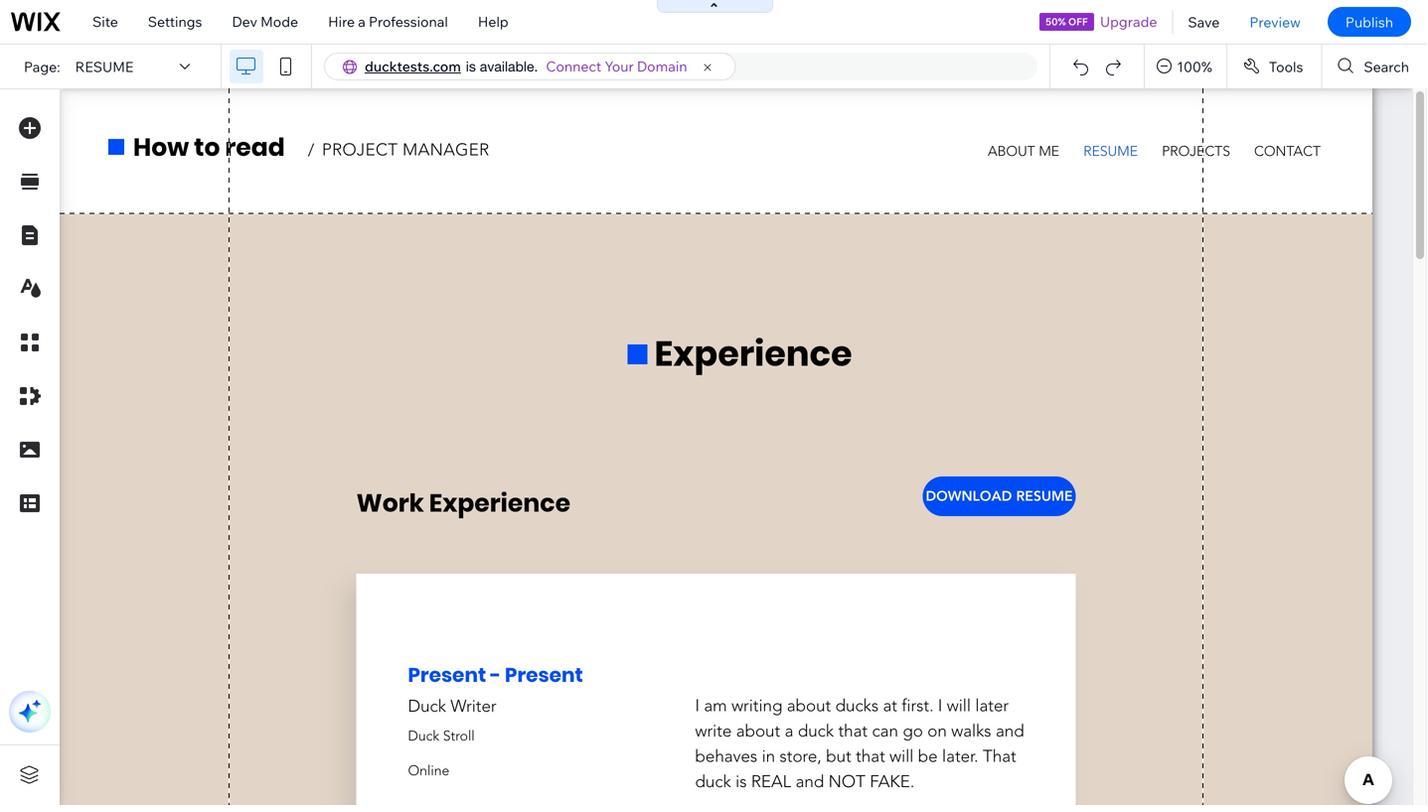 Task type: describe. For each thing, give the bounding box(es) containing it.
connect
[[546, 58, 601, 75]]

mode
[[260, 13, 298, 30]]

dev
[[232, 13, 257, 30]]

hire
[[328, 13, 355, 30]]

preview button
[[1235, 0, 1316, 44]]

publish
[[1346, 13, 1393, 31]]

settings
[[148, 13, 202, 30]]

help
[[478, 13, 509, 30]]

100%
[[1177, 58, 1212, 75]]

is
[[466, 58, 476, 75]]

site
[[92, 13, 118, 30]]

preview
[[1250, 13, 1301, 31]]

available.
[[480, 58, 538, 75]]

upgrade
[[1100, 13, 1157, 30]]

50%
[[1046, 15, 1066, 28]]

a
[[358, 13, 366, 30]]



Task type: locate. For each thing, give the bounding box(es) containing it.
domain
[[637, 58, 687, 75]]

your
[[605, 58, 634, 75]]

tools
[[1269, 58, 1303, 75]]

search button
[[1322, 45, 1427, 88]]

ducktests.com
[[365, 58, 461, 75]]

save button
[[1173, 0, 1235, 44]]

resume
[[75, 58, 134, 75]]

save
[[1188, 13, 1220, 31]]

is available. connect your domain
[[466, 58, 687, 75]]

search
[[1364, 58, 1409, 75]]

off
[[1068, 15, 1088, 28]]

publish button
[[1328, 7, 1411, 37]]

tools button
[[1227, 45, 1321, 88]]

dev mode
[[232, 13, 298, 30]]

50% off
[[1046, 15, 1088, 28]]

100% button
[[1145, 45, 1226, 88]]

hire a professional
[[328, 13, 448, 30]]

professional
[[369, 13, 448, 30]]



Task type: vqa. For each thing, say whether or not it's contained in the screenshot.
search "button"
yes



